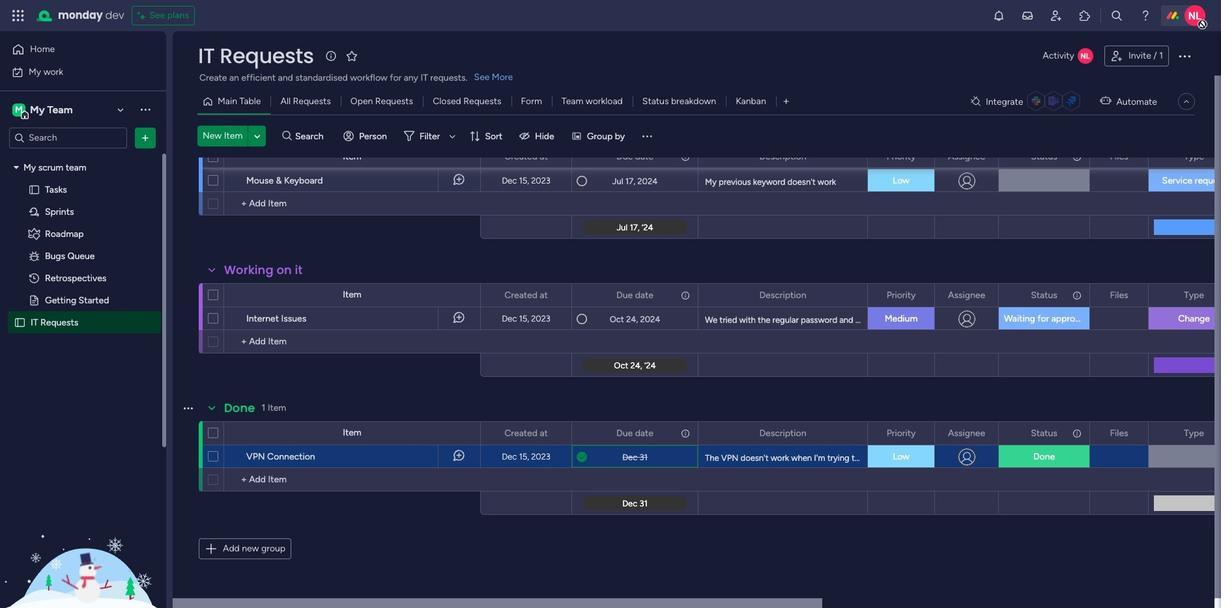 Task type: locate. For each thing, give the bounding box(es) containing it.
options image
[[139, 131, 152, 144], [553, 146, 562, 168], [680, 146, 689, 168], [916, 146, 925, 168], [980, 146, 989, 168], [181, 165, 192, 196], [849, 284, 858, 307], [980, 284, 989, 307], [1071, 284, 1081, 307], [1130, 284, 1139, 307], [553, 423, 562, 445], [680, 423, 689, 445], [849, 423, 858, 445], [916, 423, 925, 445], [980, 423, 989, 445], [1130, 423, 1139, 445], [181, 441, 192, 472]]

add to favorites image
[[345, 49, 358, 62]]

public board image
[[28, 183, 40, 196], [28, 294, 40, 307]]

dapulse addbtn image
[[1112, 456, 1114, 461]]

apps image
[[1079, 9, 1092, 22]]

inbox image
[[1021, 9, 1034, 22]]

autopilot image
[[1100, 93, 1111, 109]]

2 public board image from the top
[[28, 294, 40, 307]]

column information image
[[680, 152, 691, 162], [680, 428, 691, 439]]

2 vertical spatial + add item text field
[[231, 472, 474, 488]]

select product image
[[12, 9, 25, 22]]

angle down image
[[254, 131, 260, 141]]

see plans image
[[138, 8, 150, 23]]

1 vertical spatial column information image
[[680, 428, 691, 439]]

show board description image
[[323, 50, 339, 63]]

2 column information image from the top
[[680, 428, 691, 439]]

+ Add Item text field
[[231, 196, 474, 212], [231, 334, 474, 350], [231, 472, 474, 488]]

3 + add item text field from the top
[[231, 472, 474, 488]]

menu image
[[641, 130, 654, 143]]

public board image
[[14, 316, 26, 329]]

option
[[0, 156, 166, 158]]

add view image
[[784, 97, 789, 107]]

lottie animation element
[[0, 477, 166, 609]]

column information image
[[1072, 152, 1082, 162], [680, 152, 691, 163], [1072, 152, 1082, 163], [680, 290, 691, 301], [1072, 290, 1082, 301], [1072, 428, 1082, 439]]

1 vertical spatial + add item text field
[[231, 334, 474, 350]]

None field
[[195, 42, 317, 70], [221, 124, 311, 141], [221, 124, 311, 141], [501, 150, 551, 164], [613, 150, 657, 164], [756, 150, 810, 164], [883, 150, 919, 164], [945, 150, 989, 164], [1028, 150, 1061, 164], [1107, 150, 1132, 164], [1181, 150, 1208, 164], [501, 150, 551, 165], [613, 150, 657, 165], [756, 150, 810, 165], [883, 150, 919, 165], [945, 150, 989, 165], [1028, 150, 1061, 165], [1107, 150, 1132, 165], [1181, 150, 1208, 165], [221, 262, 306, 279], [501, 288, 551, 303], [613, 288, 657, 303], [756, 288, 810, 303], [883, 288, 919, 303], [945, 288, 989, 303], [1028, 288, 1061, 303], [1107, 288, 1132, 303], [1181, 288, 1208, 303], [221, 400, 258, 417], [501, 427, 551, 441], [613, 427, 657, 441], [756, 427, 810, 441], [883, 427, 919, 441], [945, 427, 989, 441], [1028, 427, 1061, 441], [1107, 427, 1132, 441], [1181, 427, 1208, 441], [195, 42, 317, 70], [221, 124, 311, 141], [221, 124, 311, 141], [501, 150, 551, 164], [613, 150, 657, 164], [756, 150, 810, 164], [883, 150, 919, 164], [945, 150, 989, 164], [1028, 150, 1061, 164], [1107, 150, 1132, 164], [1181, 150, 1208, 164], [501, 150, 551, 165], [613, 150, 657, 165], [756, 150, 810, 165], [883, 150, 919, 165], [945, 150, 989, 165], [1028, 150, 1061, 165], [1107, 150, 1132, 165], [1181, 150, 1208, 165], [221, 262, 306, 279], [501, 288, 551, 303], [613, 288, 657, 303], [756, 288, 810, 303], [883, 288, 919, 303], [945, 288, 989, 303], [1028, 288, 1061, 303], [1107, 288, 1132, 303], [1181, 288, 1208, 303], [221, 400, 258, 417], [501, 427, 551, 441], [613, 427, 657, 441], [756, 427, 810, 441], [883, 427, 919, 441], [945, 427, 989, 441], [1028, 427, 1061, 441], [1107, 427, 1132, 441], [1181, 427, 1208, 441]]

workspace options image
[[139, 103, 152, 116]]

lottie animation image
[[0, 477, 166, 609]]

workspace selection element
[[12, 102, 75, 119]]

options image
[[1177, 48, 1193, 64], [849, 146, 858, 168], [1071, 146, 1081, 168], [1130, 146, 1139, 168], [553, 284, 562, 307], [680, 284, 689, 307], [916, 284, 925, 307], [181, 303, 192, 334], [1071, 423, 1081, 445]]

board activity image
[[1078, 48, 1094, 64]]

collapse board header image
[[1182, 96, 1192, 107]]

1 public board image from the top
[[28, 183, 40, 196]]

1 column information image from the top
[[680, 152, 691, 162]]

0 vertical spatial public board image
[[28, 183, 40, 196]]

0 vertical spatial + add item text field
[[231, 196, 474, 212]]

1 vertical spatial public board image
[[28, 294, 40, 307]]

list box
[[0, 154, 166, 510]]

0 vertical spatial column information image
[[680, 152, 691, 162]]

help image
[[1139, 9, 1152, 22]]

arrow down image
[[445, 128, 460, 144]]



Task type: describe. For each thing, give the bounding box(es) containing it.
search everything image
[[1110, 9, 1124, 22]]

home image
[[12, 43, 25, 56]]

notifications image
[[993, 9, 1006, 22]]

invite members image
[[1050, 9, 1063, 22]]

2 + add item text field from the top
[[231, 334, 474, 350]]

Search in workspace field
[[27, 130, 109, 145]]

my work image
[[12, 66, 23, 78]]

v2 search image
[[282, 129, 292, 144]]

v2 done deadline image
[[577, 451, 587, 464]]

noah lott image
[[1185, 5, 1206, 26]]

dapulse addbtn image
[[1112, 180, 1114, 185]]

caret down image
[[14, 163, 19, 172]]

no file image
[[1113, 450, 1124, 465]]

Search field
[[292, 127, 331, 145]]

1 + add item text field from the top
[[231, 196, 474, 212]]

dapulse integrations image
[[971, 97, 981, 107]]

no file image
[[1113, 173, 1124, 189]]

workspace image
[[12, 103, 25, 117]]



Task type: vqa. For each thing, say whether or not it's contained in the screenshot.
Help center element
no



